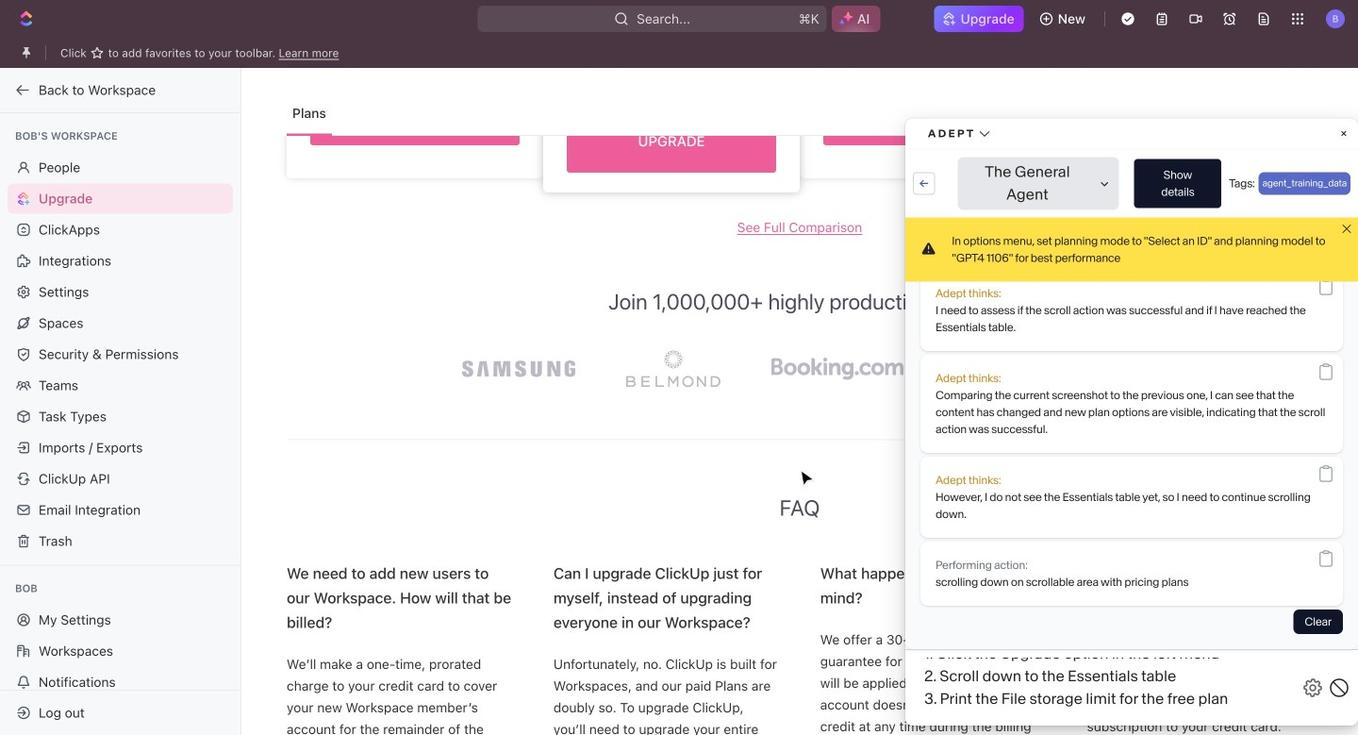 Task type: vqa. For each thing, say whether or not it's contained in the screenshot.
Sidebar navigation
no



Task type: locate. For each thing, give the bounding box(es) containing it.
ibm logo image
[[945, 348, 1021, 390]]

padres logo image
[[1053, 349, 1147, 389]]



Task type: describe. For each thing, give the bounding box(es) containing it.
booking logo image
[[762, 348, 913, 389]]

samsung logo image
[[453, 351, 585, 386]]

belmond logo image
[[617, 341, 730, 397]]



